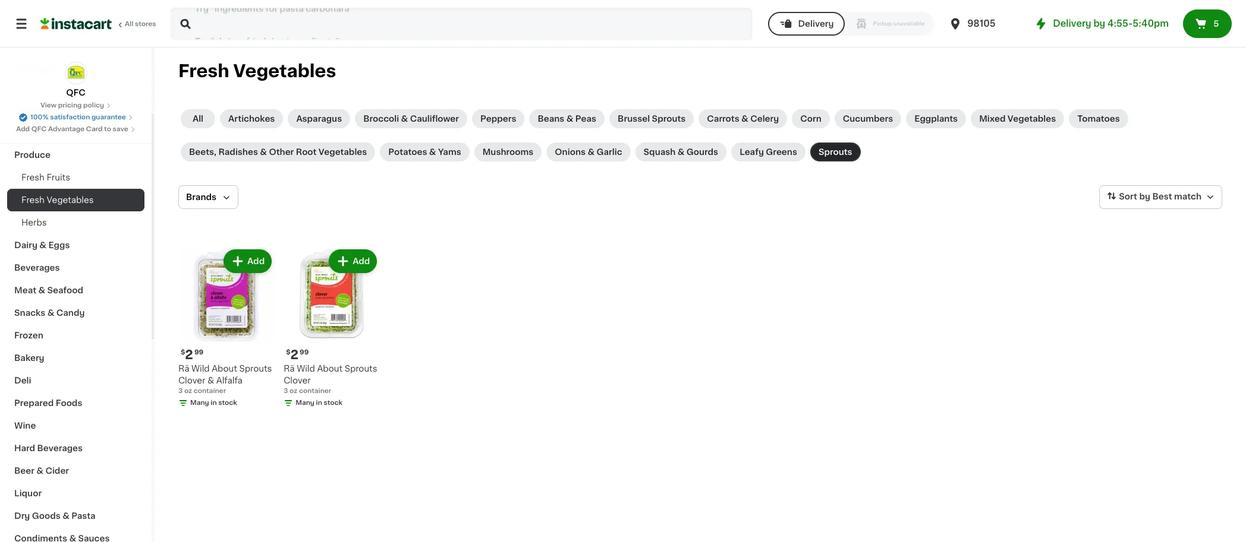 Task type: vqa. For each thing, say whether or not it's contained in the screenshot.
Squash & Gourds
yes



Task type: describe. For each thing, give the bounding box(es) containing it.
beer & cider
[[14, 467, 69, 476]]

frozen
[[14, 332, 43, 340]]

lists link
[[7, 56, 144, 80]]

5
[[1214, 20, 1219, 28]]

add for rä wild about sprouts clover & alfalfa
[[247, 257, 265, 266]]

by for delivery
[[1094, 19, 1105, 28]]

leafy greens link
[[731, 143, 806, 162]]

bakery
[[14, 354, 44, 363]]

brussel
[[618, 115, 650, 123]]

wild for alfalfa
[[191, 365, 210, 373]]

best
[[1152, 193, 1172, 201]]

broccoli & cauliflower link
[[355, 109, 467, 128]]

many in stock for oz
[[296, 400, 342, 407]]

meat & seafood
[[14, 287, 83, 295]]

leafy
[[740, 148, 764, 156]]

artichokes
[[228, 115, 275, 123]]

prepared foods
[[14, 400, 82, 408]]

& for onions & garlic
[[588, 148, 595, 156]]

beets, radishes & other root vegetables link
[[181, 143, 375, 162]]

many in stock for alfalfa
[[190, 400, 237, 407]]

qfc logo image
[[65, 62, 87, 84]]

dry goods & pasta
[[14, 512, 95, 521]]

by for sort
[[1139, 193, 1150, 201]]

view
[[40, 102, 57, 109]]

dairy & eggs link
[[7, 234, 144, 257]]

all for all stores
[[125, 21, 133, 27]]

eggs
[[48, 241, 70, 250]]

cucumbers link
[[835, 109, 901, 128]]

vegetables right root
[[319, 148, 367, 156]]

peppers link
[[472, 109, 525, 128]]

wild for oz
[[297, 365, 315, 373]]

delivery for delivery by 4:55-5:40pm
[[1053, 19, 1091, 28]]

produce link
[[7, 144, 144, 166]]

advantage
[[48, 126, 85, 133]]

0 horizontal spatial fresh vegetables
[[21, 196, 94, 205]]

artichokes link
[[220, 109, 283, 128]]

sprouts inside rä wild about sprouts clover 3 oz container
[[345, 365, 377, 373]]

beer & cider link
[[7, 460, 144, 483]]

instacart logo image
[[40, 17, 112, 31]]

carrots & celery link
[[699, 109, 787, 128]]

view pricing policy link
[[40, 101, 111, 111]]

sprouts link
[[810, 143, 861, 162]]

rä for rä wild about sprouts clover & alfalfa
[[178, 365, 189, 373]]

hard beverages
[[14, 445, 83, 453]]

fresh fruits link
[[7, 166, 144, 189]]

snacks & candy
[[14, 309, 85, 317]]

squash
[[644, 148, 676, 156]]

beets,
[[189, 148, 216, 156]]

tomatoes
[[1077, 115, 1120, 123]]

Best match Sort by field
[[1099, 185, 1222, 209]]

5:40pm
[[1133, 19, 1169, 28]]

all stores
[[125, 21, 156, 27]]

wine link
[[7, 415, 144, 438]]

it
[[52, 40, 58, 48]]

all stores link
[[40, 7, 157, 40]]

lists
[[33, 64, 54, 72]]

potatoes & yams link
[[380, 143, 469, 162]]

$ for rä wild about sprouts clover & alfalfa
[[181, 350, 185, 356]]

satisfaction
[[50, 114, 90, 121]]

clover for 3
[[284, 377, 311, 385]]

policy
[[83, 102, 104, 109]]

& for squash & gourds
[[678, 148, 685, 156]]

& left other
[[260, 148, 267, 156]]

produce
[[14, 151, 51, 159]]

eggplants link
[[906, 109, 966, 128]]

1 horizontal spatial qfc
[[66, 89, 85, 97]]

add button for rä wild about sprouts clover & alfalfa
[[225, 251, 271, 272]]

& for meat & seafood
[[38, 287, 45, 295]]

in for alfalfa
[[211, 400, 217, 407]]

rä wild about sprouts clover & alfalfa 3 oz container
[[178, 365, 272, 395]]

beer
[[14, 467, 34, 476]]

dairy & eggs
[[14, 241, 70, 250]]

liquor
[[14, 490, 42, 498]]

herbs link
[[7, 212, 144, 234]]

100%
[[30, 114, 48, 121]]

3 inside rä wild about sprouts clover & alfalfa 3 oz container
[[178, 388, 183, 395]]

99 for rä wild about sprouts clover
[[300, 350, 309, 356]]

deli link
[[7, 370, 144, 392]]

& for beer & cider
[[36, 467, 43, 476]]

cauliflower
[[410, 115, 459, 123]]

mixed vegetables link
[[971, 109, 1064, 128]]

delivery for delivery
[[798, 20, 834, 28]]

brussel sprouts
[[618, 115, 686, 123]]

prepared foods link
[[7, 392, 144, 415]]

2 product group from the left
[[284, 247, 380, 411]]

add for rä wild about sprouts clover
[[353, 257, 370, 266]]

vegetables up 'artichokes' link
[[233, 62, 336, 80]]

buy
[[33, 40, 50, 48]]

buy it again
[[33, 40, 84, 48]]

buy it again link
[[7, 32, 144, 56]]

card
[[86, 126, 103, 133]]

beverages inside hard beverages link
[[37, 445, 83, 453]]

recipes
[[14, 106, 49, 114]]

beans & peas link
[[529, 109, 605, 128]]

greens
[[766, 148, 797, 156]]

other
[[269, 148, 294, 156]]

onions & garlic link
[[547, 143, 631, 162]]

service type group
[[768, 12, 934, 36]]

frozen link
[[7, 325, 144, 347]]

peppers
[[480, 115, 516, 123]]

liquor link
[[7, 483, 144, 505]]

hard
[[14, 445, 35, 453]]

guarantee
[[92, 114, 126, 121]]

beverages inside beverages link
[[14, 264, 60, 272]]

& for dairy & eggs
[[39, 241, 46, 250]]

beets, radishes & other root vegetables
[[189, 148, 367, 156]]

corn
[[800, 115, 822, 123]]

garlic
[[597, 148, 622, 156]]

$ for rä wild about sprouts clover
[[286, 350, 290, 356]]



Task type: locate. For each thing, give the bounding box(es) containing it.
99 up rä wild about sprouts clover & alfalfa 3 oz container
[[194, 350, 203, 356]]

0 horizontal spatial about
[[212, 365, 237, 373]]

by
[[1094, 19, 1105, 28], [1139, 193, 1150, 201]]

1 horizontal spatial about
[[317, 365, 342, 373]]

99 for rä wild about sprouts clover & alfalfa
[[194, 350, 203, 356]]

1 $ from the left
[[181, 350, 185, 356]]

1 horizontal spatial $
[[286, 350, 290, 356]]

hard beverages link
[[7, 438, 144, 460]]

1 2 from the left
[[185, 349, 193, 362]]

potatoes
[[388, 148, 427, 156]]

beverages link
[[7, 257, 144, 279]]

dairy
[[14, 241, 37, 250]]

99 up rä wild about sprouts clover 3 oz container on the left bottom of the page
[[300, 350, 309, 356]]

1 horizontal spatial in
[[316, 400, 322, 407]]

0 horizontal spatial all
[[125, 21, 133, 27]]

1 horizontal spatial product group
[[284, 247, 380, 411]]

2 clover from the left
[[284, 377, 311, 385]]

2 up rä wild about sprouts clover & alfalfa 3 oz container
[[185, 349, 193, 362]]

$ 2 99
[[181, 349, 203, 362], [286, 349, 309, 362]]

1 horizontal spatial many
[[296, 400, 314, 407]]

2 $ from the left
[[286, 350, 290, 356]]

0 horizontal spatial 3
[[178, 388, 183, 395]]

1 horizontal spatial all
[[193, 115, 203, 123]]

best match
[[1152, 193, 1202, 201]]

1 horizontal spatial $ 2 99
[[286, 349, 309, 362]]

0 horizontal spatial $ 2 99
[[181, 349, 203, 362]]

mixed
[[979, 115, 1006, 123]]

1 vertical spatial all
[[193, 115, 203, 123]]

1 horizontal spatial clover
[[284, 377, 311, 385]]

2 99 from the left
[[300, 350, 309, 356]]

0 horizontal spatial delivery
[[798, 20, 834, 28]]

2 in from the left
[[316, 400, 322, 407]]

by right sort
[[1139, 193, 1150, 201]]

mushrooms
[[483, 148, 533, 156]]

1 horizontal spatial fresh vegetables
[[178, 62, 336, 80]]

2 for rä wild about sprouts clover
[[290, 349, 298, 362]]

1 wild from the left
[[191, 365, 210, 373]]

1 $ 2 99 from the left
[[181, 349, 203, 362]]

1 horizontal spatial rä
[[284, 365, 295, 373]]

alfalfa
[[216, 377, 243, 385]]

mushrooms link
[[474, 143, 542, 162]]

carrots
[[707, 115, 739, 123]]

2 horizontal spatial add
[[353, 257, 370, 266]]

& for beans & peas
[[566, 115, 573, 123]]

99
[[194, 350, 203, 356], [300, 350, 309, 356]]

container inside rä wild about sprouts clover 3 oz container
[[299, 388, 331, 395]]

sprouts
[[652, 115, 686, 123], [819, 148, 852, 156], [239, 365, 272, 373], [345, 365, 377, 373]]

many down rä wild about sprouts clover 3 oz container on the left bottom of the page
[[296, 400, 314, 407]]

2 many from the left
[[296, 400, 314, 407]]

delivery inside button
[[798, 20, 834, 28]]

& left peas
[[566, 115, 573, 123]]

2 add button from the left
[[330, 251, 376, 272]]

oz inside rä wild about sprouts clover & alfalfa 3 oz container
[[184, 388, 192, 395]]

0 horizontal spatial add
[[16, 126, 30, 133]]

thanksgiving
[[14, 128, 71, 137]]

& for snacks & candy
[[47, 309, 54, 317]]

stores
[[135, 21, 156, 27]]

in
[[211, 400, 217, 407], [316, 400, 322, 407]]

about inside rä wild about sprouts clover 3 oz container
[[317, 365, 342, 373]]

0 vertical spatial beverages
[[14, 264, 60, 272]]

1 add button from the left
[[225, 251, 271, 272]]

& for potatoes & yams
[[429, 148, 436, 156]]

0 horizontal spatial oz
[[184, 388, 192, 395]]

vegetables down fresh fruits link on the top of page
[[47, 196, 94, 205]]

sort
[[1119, 193, 1137, 201]]

all for all
[[193, 115, 203, 123]]

snacks & candy link
[[7, 302, 144, 325]]

wild
[[191, 365, 210, 373], [297, 365, 315, 373]]

100% satisfaction guarantee
[[30, 114, 126, 121]]

$ 2 99 for rä wild about sprouts clover
[[286, 349, 309, 362]]

4:55-
[[1108, 19, 1133, 28]]

add button for rä wild about sprouts clover
[[330, 251, 376, 272]]

dry
[[14, 512, 30, 521]]

2 for rä wild about sprouts clover & alfalfa
[[185, 349, 193, 362]]

0 horizontal spatial 99
[[194, 350, 203, 356]]

& left candy
[[47, 309, 54, 317]]

2 up rä wild about sprouts clover 3 oz container on the left bottom of the page
[[290, 349, 298, 362]]

stock down rä wild about sprouts clover 3 oz container on the left bottom of the page
[[324, 400, 342, 407]]

1 about from the left
[[212, 365, 237, 373]]

product group
[[178, 247, 274, 411], [284, 247, 380, 411]]

by left 4:55-
[[1094, 19, 1105, 28]]

sprouts inside rä wild about sprouts clover & alfalfa 3 oz container
[[239, 365, 272, 373]]

fresh vegetables link
[[7, 189, 144, 212]]

2 3 from the left
[[284, 388, 288, 395]]

0 horizontal spatial in
[[211, 400, 217, 407]]

again
[[60, 40, 84, 48]]

clover inside rä wild about sprouts clover & alfalfa 3 oz container
[[178, 377, 205, 385]]

& left yams
[[429, 148, 436, 156]]

& left gourds on the right of the page
[[678, 148, 685, 156]]

1 in from the left
[[211, 400, 217, 407]]

delivery inside "link"
[[1053, 19, 1091, 28]]

$ 2 99 up rä wild about sprouts clover & alfalfa 3 oz container
[[181, 349, 203, 362]]

2 $ 2 99 from the left
[[286, 349, 309, 362]]

0 horizontal spatial container
[[194, 388, 226, 395]]

qfc up the view pricing policy link
[[66, 89, 85, 97]]

beverages down dairy & eggs
[[14, 264, 60, 272]]

radishes
[[218, 148, 258, 156]]

many down rä wild about sprouts clover & alfalfa 3 oz container
[[190, 400, 209, 407]]

1 horizontal spatial add button
[[330, 251, 376, 272]]

many for oz
[[296, 400, 314, 407]]

0 horizontal spatial wild
[[191, 365, 210, 373]]

0 horizontal spatial by
[[1094, 19, 1105, 28]]

add qfc advantage card to save
[[16, 126, 128, 133]]

about for alfalfa
[[212, 365, 237, 373]]

add inside add qfc advantage card to save link
[[16, 126, 30, 133]]

container
[[194, 388, 226, 395], [299, 388, 331, 395]]

qfc
[[66, 89, 85, 97], [31, 126, 47, 133]]

2 2 from the left
[[290, 349, 298, 362]]

delivery by 4:55-5:40pm
[[1053, 19, 1169, 28]]

oz inside rä wild about sprouts clover 3 oz container
[[290, 388, 297, 395]]

0 horizontal spatial add button
[[225, 251, 271, 272]]

fresh vegetables up artichokes
[[178, 62, 336, 80]]

stock for alfalfa
[[218, 400, 237, 407]]

carrots & celery
[[707, 115, 779, 123]]

0 horizontal spatial product group
[[178, 247, 274, 411]]

many for alfalfa
[[190, 400, 209, 407]]

1 many from the left
[[190, 400, 209, 407]]

2 vertical spatial fresh
[[21, 196, 45, 205]]

qfc link
[[65, 62, 87, 99]]

many in stock down rä wild about sprouts clover & alfalfa 3 oz container
[[190, 400, 237, 407]]

vegetables right 'mixed'
[[1008, 115, 1056, 123]]

eggplants
[[914, 115, 958, 123]]

2 wild from the left
[[297, 365, 315, 373]]

1 horizontal spatial oz
[[290, 388, 297, 395]]

& right beer
[[36, 467, 43, 476]]

tomatoes link
[[1069, 109, 1128, 128]]

& right broccoli
[[401, 115, 408, 123]]

leafy greens
[[740, 148, 797, 156]]

brands
[[186, 193, 216, 202]]

0 horizontal spatial many in stock
[[190, 400, 237, 407]]

3 inside rä wild about sprouts clover 3 oz container
[[284, 388, 288, 395]]

oz
[[184, 388, 192, 395], [290, 388, 297, 395]]

1 99 from the left
[[194, 350, 203, 356]]

rä for rä wild about sprouts clover
[[284, 365, 295, 373]]

herbs
[[21, 219, 47, 227]]

fresh vegetables down fruits
[[21, 196, 94, 205]]

add qfc advantage card to save link
[[16, 125, 135, 134]]

rä inside rä wild about sprouts clover 3 oz container
[[284, 365, 295, 373]]

clover inside rä wild about sprouts clover 3 oz container
[[284, 377, 311, 385]]

$ 2 99 up rä wild about sprouts clover 3 oz container on the left bottom of the page
[[286, 349, 309, 362]]

fresh for produce
[[21, 174, 45, 182]]

1 vertical spatial qfc
[[31, 126, 47, 133]]

sort by
[[1119, 193, 1150, 201]]

Search field
[[171, 8, 752, 39]]

1 container from the left
[[194, 388, 226, 395]]

pricing
[[58, 102, 82, 109]]

about for oz
[[317, 365, 342, 373]]

2 oz from the left
[[290, 388, 297, 395]]

view pricing policy
[[40, 102, 104, 109]]

many in stock
[[190, 400, 237, 407], [296, 400, 342, 407]]

broccoli
[[363, 115, 399, 123]]

1 vertical spatial by
[[1139, 193, 1150, 201]]

snacks
[[14, 309, 45, 317]]

by inside field
[[1139, 193, 1150, 201]]

squash & gourds link
[[635, 143, 727, 162]]

1 horizontal spatial stock
[[324, 400, 342, 407]]

& left 'celery'
[[741, 115, 748, 123]]

save
[[113, 126, 128, 133]]

rä wild about sprouts clover 3 oz container
[[284, 365, 377, 395]]

1 horizontal spatial 3
[[284, 388, 288, 395]]

1 horizontal spatial 99
[[300, 350, 309, 356]]

wild inside rä wild about sprouts clover & alfalfa 3 oz container
[[191, 365, 210, 373]]

bakery link
[[7, 347, 144, 370]]

stock down "alfalfa"
[[218, 400, 237, 407]]

stock for oz
[[324, 400, 342, 407]]

1 many in stock from the left
[[190, 400, 237, 407]]

wild inside rä wild about sprouts clover 3 oz container
[[297, 365, 315, 373]]

1 horizontal spatial delivery
[[1053, 19, 1091, 28]]

0 vertical spatial qfc
[[66, 89, 85, 97]]

rä inside rä wild about sprouts clover & alfalfa 3 oz container
[[178, 365, 189, 373]]

candy
[[56, 309, 85, 317]]

2 stock from the left
[[324, 400, 342, 407]]

2 about from the left
[[317, 365, 342, 373]]

delivery button
[[768, 12, 845, 36]]

None search field
[[170, 7, 753, 40]]

1 clover from the left
[[178, 377, 205, 385]]

fresh up all link
[[178, 62, 229, 80]]

dry goods & pasta link
[[7, 505, 144, 528]]

clover
[[178, 377, 205, 385], [284, 377, 311, 385]]

1 horizontal spatial add
[[247, 257, 265, 266]]

& left pasta
[[63, 512, 69, 521]]

beverages
[[14, 264, 60, 272], [37, 445, 83, 453]]

to
[[104, 126, 111, 133]]

3
[[178, 388, 183, 395], [284, 388, 288, 395]]

1 vertical spatial beverages
[[37, 445, 83, 453]]

in down rä wild about sprouts clover & alfalfa 3 oz container
[[211, 400, 217, 407]]

container inside rä wild about sprouts clover & alfalfa 3 oz container
[[194, 388, 226, 395]]

& left garlic at the top of the page
[[588, 148, 595, 156]]

& for carrots & celery
[[741, 115, 748, 123]]

0 horizontal spatial stock
[[218, 400, 237, 407]]

1 vertical spatial fresh vegetables
[[21, 196, 94, 205]]

qfc down 100%
[[31, 126, 47, 133]]

1 vertical spatial fresh
[[21, 174, 45, 182]]

stock
[[218, 400, 237, 407], [324, 400, 342, 407]]

about
[[212, 365, 237, 373], [317, 365, 342, 373]]

0 vertical spatial all
[[125, 21, 133, 27]]

cider
[[45, 467, 69, 476]]

& right meat
[[38, 287, 45, 295]]

1 horizontal spatial many in stock
[[296, 400, 342, 407]]

1 oz from the left
[[184, 388, 192, 395]]

2 rä from the left
[[284, 365, 295, 373]]

2 many in stock from the left
[[296, 400, 342, 407]]

clover for &
[[178, 377, 205, 385]]

1 horizontal spatial container
[[299, 388, 331, 395]]

peas
[[575, 115, 596, 123]]

1 horizontal spatial wild
[[297, 365, 315, 373]]

0 vertical spatial by
[[1094, 19, 1105, 28]]

$ 2 99 for rä wild about sprouts clover & alfalfa
[[181, 349, 203, 362]]

in for oz
[[316, 400, 322, 407]]

1 3 from the left
[[178, 388, 183, 395]]

in down rä wild about sprouts clover 3 oz container on the left bottom of the page
[[316, 400, 322, 407]]

1 stock from the left
[[218, 400, 237, 407]]

fresh fruits
[[21, 174, 70, 182]]

& left "eggs"
[[39, 241, 46, 250]]

& inside rä wild about sprouts clover & alfalfa 3 oz container
[[207, 377, 214, 385]]

100% satisfaction guarantee button
[[18, 111, 133, 122]]

0 vertical spatial fresh vegetables
[[178, 62, 336, 80]]

seafood
[[47, 287, 83, 295]]

fresh down produce
[[21, 174, 45, 182]]

0 horizontal spatial 2
[[185, 349, 193, 362]]

match
[[1174, 193, 1202, 201]]

cucumbers
[[843, 115, 893, 123]]

add
[[16, 126, 30, 133], [247, 257, 265, 266], [353, 257, 370, 266]]

& for broccoli & cauliflower
[[401, 115, 408, 123]]

fresh up herbs
[[21, 196, 45, 205]]

fresh vegetables
[[178, 62, 336, 80], [21, 196, 94, 205]]

0 vertical spatial fresh
[[178, 62, 229, 80]]

1 horizontal spatial 2
[[290, 349, 298, 362]]

& left "alfalfa"
[[207, 377, 214, 385]]

delivery
[[1053, 19, 1091, 28], [798, 20, 834, 28]]

0 horizontal spatial clover
[[178, 377, 205, 385]]

0 horizontal spatial qfc
[[31, 126, 47, 133]]

0 horizontal spatial many
[[190, 400, 209, 407]]

by inside "link"
[[1094, 19, 1105, 28]]

prepared
[[14, 400, 54, 408]]

beverages up cider
[[37, 445, 83, 453]]

all up beets, at the top
[[193, 115, 203, 123]]

2 container from the left
[[299, 388, 331, 395]]

$ up rä wild about sprouts clover 3 oz container on the left bottom of the page
[[286, 350, 290, 356]]

about inside rä wild about sprouts clover & alfalfa 3 oz container
[[212, 365, 237, 373]]

1 product group from the left
[[178, 247, 274, 411]]

1 rä from the left
[[178, 365, 189, 373]]

1 horizontal spatial by
[[1139, 193, 1150, 201]]

beans & peas
[[538, 115, 596, 123]]

0 horizontal spatial rä
[[178, 365, 189, 373]]

all left 'stores'
[[125, 21, 133, 27]]

onions & garlic
[[555, 148, 622, 156]]

fresh for fresh fruits
[[21, 196, 45, 205]]

brussel sprouts link
[[609, 109, 694, 128]]

$ up rä wild about sprouts clover & alfalfa 3 oz container
[[181, 350, 185, 356]]

0 horizontal spatial $
[[181, 350, 185, 356]]

many in stock down rä wild about sprouts clover 3 oz container on the left bottom of the page
[[296, 400, 342, 407]]



